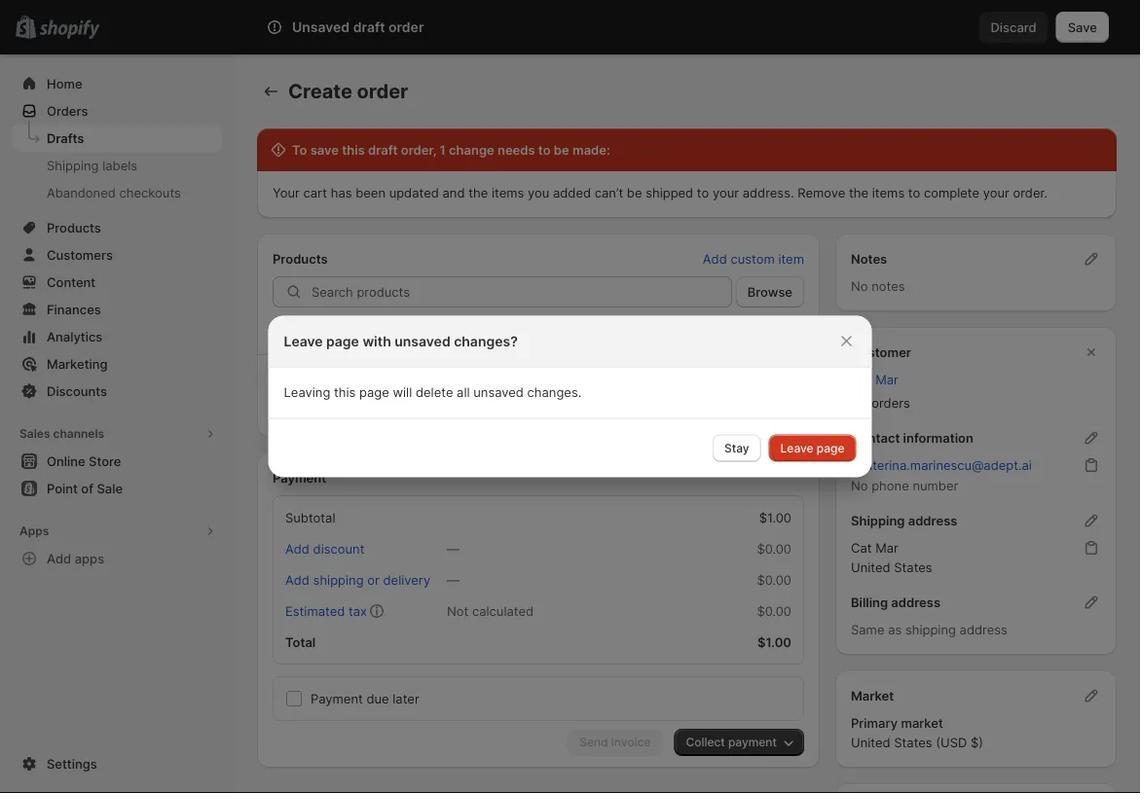 Task type: vqa. For each thing, say whether or not it's contained in the screenshot.
the bottom united
yes



Task type: describe. For each thing, give the bounding box(es) containing it.
remove
[[798, 185, 846, 200]]

sales channels
[[19, 427, 104, 441]]

— for add shipping or delivery
[[447, 573, 460, 588]]

discounts
[[47, 384, 107, 399]]

later
[[393, 692, 420, 707]]

mar for states
[[876, 541, 899, 556]]

drafts
[[47, 131, 84, 146]]

(usd
[[936, 735, 967, 750]]

shipping labels link
[[12, 152, 222, 179]]

will
[[393, 385, 412, 400]]

add for add custom item
[[703, 251, 727, 266]]

add discount button
[[274, 536, 376, 563]]

contact
[[851, 430, 900, 446]]

abandoned checkouts
[[47, 185, 181, 200]]

payment for payment due later
[[311, 692, 363, 707]]

search
[[319, 19, 361, 35]]

orders
[[872, 395, 911, 411]]

does
[[323, 385, 354, 400]]

leave for leave page with unsaved changes?
[[284, 333, 323, 350]]

billing
[[851, 595, 888, 610]]

leave for leave page
[[781, 441, 814, 455]]

no phone number
[[851, 478, 959, 493]]

number
[[913, 478, 959, 493]]

market
[[901, 716, 944, 731]]

to
[[292, 142, 307, 157]]

cart
[[303, 185, 327, 200]]

leave page button
[[769, 435, 857, 462]]

change
[[449, 142, 495, 157]]

sales
[[19, 427, 50, 441]]

1 horizontal spatial to
[[697, 185, 709, 200]]

unsaved draft order
[[292, 19, 424, 36]]

has
[[331, 185, 352, 200]]

custom inside custom item does not require shipping
[[323, 365, 369, 380]]

and
[[443, 185, 465, 200]]

— for add discount
[[447, 542, 460, 557]]

$0.00 for add shipping or delivery
[[757, 573, 792, 588]]

as
[[888, 622, 902, 637]]

checkouts
[[119, 185, 181, 200]]

states for mar
[[894, 560, 933, 575]]

shopify image
[[39, 20, 100, 39]]

save
[[1068, 19, 1098, 35]]

payment due later
[[311, 692, 420, 707]]

shipping for shipping address
[[851, 513, 905, 528]]

1 vertical spatial draft
[[368, 142, 398, 157]]

abandoned
[[47, 185, 116, 200]]

total
[[285, 635, 316, 650]]

address.
[[743, 185, 794, 200]]

products
[[273, 251, 328, 266]]

calculated
[[472, 604, 534, 619]]

cat for cat mar no orders
[[851, 372, 872, 387]]

stay
[[725, 441, 750, 455]]

browse button
[[736, 277, 804, 308]]

delivery
[[383, 573, 431, 588]]

all
[[457, 385, 470, 400]]

create
[[288, 79, 352, 103]]

leave page with unsaved changes?
[[284, 333, 518, 350]]

labels
[[102, 158, 137, 173]]

settings
[[47, 757, 97, 772]]

cat mar link
[[851, 372, 899, 387]]

drafts link
[[12, 125, 222, 152]]

market
[[851, 689, 894, 704]]

or
[[367, 573, 380, 588]]

0 horizontal spatial to
[[538, 142, 551, 157]]

leave page
[[781, 441, 845, 455]]

add apps button
[[12, 545, 222, 573]]

$0.00 for add discount
[[757, 542, 792, 557]]

orders
[[47, 103, 88, 118]]

shipping inside custom item does not require shipping
[[426, 385, 477, 400]]

search button
[[288, 12, 853, 43]]

3 $0.00 from the top
[[757, 604, 792, 619]]

home
[[47, 76, 82, 91]]

page for leave page with unsaved changes?
[[326, 333, 359, 350]]

orders link
[[12, 97, 222, 125]]

complete
[[924, 185, 980, 200]]

apps button
[[12, 518, 222, 545]]

subtotal
[[285, 510, 336, 525]]

save
[[310, 142, 339, 157]]

sales channels button
[[12, 421, 222, 448]]

custom item does not require shipping
[[323, 365, 477, 400]]

address for shipping address
[[908, 513, 958, 528]]

2 horizontal spatial to
[[909, 185, 921, 200]]

changes.
[[527, 385, 582, 400]]

0 vertical spatial draft
[[353, 19, 385, 36]]

apps
[[19, 524, 49, 539]]

1
[[440, 142, 446, 157]]

add for add shipping or delivery
[[285, 573, 310, 588]]

leaving
[[284, 385, 330, 400]]

1 the from the left
[[469, 185, 488, 200]]

discount
[[313, 542, 365, 557]]

to save this draft order, 1 change needs to be made:
[[292, 142, 610, 157]]

no for no notes
[[851, 279, 868, 294]]

order.
[[1013, 185, 1048, 200]]

order,
[[401, 142, 437, 157]]

not
[[358, 385, 377, 400]]

require
[[381, 385, 423, 400]]

item inside button
[[779, 251, 804, 266]]

primary
[[851, 716, 898, 731]]

needs
[[498, 142, 535, 157]]



Task type: locate. For each thing, give the bounding box(es) containing it.
1 states from the top
[[894, 560, 933, 575]]

1 no from the top
[[851, 279, 868, 294]]

1 vertical spatial —
[[447, 573, 460, 588]]

1 items from the left
[[492, 185, 524, 200]]

united for cat
[[851, 560, 891, 575]]

0 horizontal spatial item
[[372, 365, 399, 380]]

leaving this page will delete all unsaved changes.
[[284, 385, 582, 400]]

0 horizontal spatial shipping
[[47, 158, 99, 173]]

added
[[553, 185, 591, 200]]

discard
[[991, 19, 1037, 35]]

1 vertical spatial $1.00
[[759, 510, 792, 525]]

0 vertical spatial item
[[779, 251, 804, 266]]

1 horizontal spatial your
[[983, 185, 1010, 200]]

shipping right the will
[[426, 385, 477, 400]]

information
[[903, 430, 974, 446]]

draft
[[353, 19, 385, 36], [368, 142, 398, 157]]

address up "same as shipping address"
[[892, 595, 941, 610]]

states down market
[[894, 735, 933, 750]]

page left with in the top left of the page
[[326, 333, 359, 350]]

leave page with unsaved changes? dialog
[[0, 316, 1141, 478]]

$1.00 for subtotal
[[759, 510, 792, 525]]

custom up browse
[[731, 251, 775, 266]]

0 vertical spatial $0.00
[[757, 542, 792, 557]]

page
[[326, 333, 359, 350], [359, 385, 389, 400], [817, 441, 845, 455]]

save button
[[1056, 12, 1109, 43]]

2 vertical spatial no
[[851, 478, 868, 493]]

abandoned checkouts link
[[12, 179, 222, 206]]

delete
[[416, 385, 453, 400]]

you
[[528, 185, 550, 200]]

2 united from the top
[[851, 735, 891, 750]]

$1.00 button
[[312, 398, 367, 426]]

shipping right as
[[906, 622, 956, 637]]

1 horizontal spatial shipping
[[851, 513, 905, 528]]

2 vertical spatial $1.00
[[758, 635, 792, 650]]

same as shipping address
[[851, 622, 1008, 637]]

order
[[389, 19, 424, 36], [357, 79, 408, 103]]

0 vertical spatial states
[[894, 560, 933, 575]]

2 horizontal spatial page
[[817, 441, 845, 455]]

your left order.
[[983, 185, 1010, 200]]

1 vertical spatial custom
[[323, 365, 369, 380]]

payment up subtotal
[[273, 470, 326, 486]]

to right the 'needs'
[[538, 142, 551, 157]]

apps
[[75, 551, 104, 566]]

1 united from the top
[[851, 560, 891, 575]]

1 vertical spatial item
[[372, 365, 399, 380]]

add shipping or delivery button
[[274, 567, 442, 594]]

1 vertical spatial order
[[357, 79, 408, 103]]

your left the address.
[[713, 185, 739, 200]]

page for leave page
[[817, 441, 845, 455]]

be right can't
[[627, 185, 642, 200]]

shipping
[[47, 158, 99, 173], [851, 513, 905, 528]]

items left complete
[[872, 185, 905, 200]]

2 — from the top
[[447, 573, 460, 588]]

order right the "create"
[[357, 79, 408, 103]]

0 vertical spatial this
[[342, 142, 365, 157]]

1 horizontal spatial item
[[779, 251, 804, 266]]

unsaved right with in the top left of the page
[[395, 333, 451, 350]]

this left not
[[334, 385, 356, 400]]

no inside the cat mar no orders
[[851, 395, 868, 411]]

2 vertical spatial page
[[817, 441, 845, 455]]

2 horizontal spatial shipping
[[906, 622, 956, 637]]

browse
[[748, 284, 793, 299]]

channels
[[53, 427, 104, 441]]

draft right the unsaved
[[353, 19, 385, 36]]

primary market united states (usd $)
[[851, 716, 984, 750]]

discounts link
[[12, 378, 222, 405]]

0 horizontal spatial page
[[326, 333, 359, 350]]

0 horizontal spatial your
[[713, 185, 739, 200]]

1 cat from the top
[[851, 372, 872, 387]]

united down primary
[[851, 735, 891, 750]]

been
[[356, 185, 386, 200]]

1 vertical spatial leave
[[781, 441, 814, 455]]

item up require
[[372, 365, 399, 380]]

0 vertical spatial unsaved
[[395, 333, 451, 350]]

2 your from the left
[[983, 185, 1010, 200]]

cat down shipping address
[[851, 541, 872, 556]]

no for no phone number
[[851, 478, 868, 493]]

1 vertical spatial this
[[334, 385, 356, 400]]

states for market
[[894, 735, 933, 750]]

shipping down drafts
[[47, 158, 99, 173]]

cat inside cat mar united states
[[851, 541, 872, 556]]

ecaterina.marinescu@adept.ai button
[[840, 452, 1044, 479]]

states up billing address
[[894, 560, 933, 575]]

cat for cat mar united states
[[851, 541, 872, 556]]

united inside 'primary market united states (usd $)'
[[851, 735, 891, 750]]

mar inside cat mar united states
[[876, 541, 899, 556]]

add for add apps
[[47, 551, 71, 566]]

shipping inside button
[[313, 573, 364, 588]]

0 vertical spatial —
[[447, 542, 460, 557]]

the right and
[[469, 185, 488, 200]]

1 vertical spatial address
[[892, 595, 941, 610]]

create order
[[288, 79, 408, 103]]

1 mar from the top
[[876, 372, 899, 387]]

shipping
[[426, 385, 477, 400], [313, 573, 364, 588], [906, 622, 956, 637]]

cat mar no orders
[[851, 372, 911, 411]]

$1.00 for total
[[758, 635, 792, 650]]

0 vertical spatial custom
[[731, 251, 775, 266]]

1 vertical spatial payment
[[311, 692, 363, 707]]

shipping labels
[[47, 158, 137, 173]]

united for primary
[[851, 735, 891, 750]]

order right search
[[389, 19, 424, 36]]

1 vertical spatial united
[[851, 735, 891, 750]]

$)
[[971, 735, 984, 750]]

0 vertical spatial order
[[389, 19, 424, 36]]

notes
[[851, 251, 888, 266]]

2 cat from the top
[[851, 541, 872, 556]]

no left notes
[[851, 279, 868, 294]]

2 mar from the top
[[876, 541, 899, 556]]

0 vertical spatial address
[[908, 513, 958, 528]]

1 vertical spatial shipping
[[851, 513, 905, 528]]

custom inside button
[[731, 251, 775, 266]]

shipping down phone
[[851, 513, 905, 528]]

add
[[703, 251, 727, 266], [285, 542, 310, 557], [47, 551, 71, 566], [285, 573, 310, 588]]

$1.00 down does at the left of page
[[323, 404, 356, 419]]

this inside leave page with unsaved changes? dialog
[[334, 385, 356, 400]]

the right remove at top
[[849, 185, 869, 200]]

product
[[273, 329, 321, 344]]

1 your from the left
[[713, 185, 739, 200]]

your
[[273, 185, 300, 200]]

add custom item
[[703, 251, 804, 266]]

leave up the leaving
[[284, 333, 323, 350]]

phone
[[872, 478, 909, 493]]

0 horizontal spatial the
[[469, 185, 488, 200]]

item inside custom item does not require shipping
[[372, 365, 399, 380]]

cat inside the cat mar no orders
[[851, 372, 872, 387]]

page left the will
[[359, 385, 389, 400]]

ecaterina.marinescu@adept.ai
[[851, 458, 1032, 473]]

0 vertical spatial $1.00
[[323, 404, 356, 419]]

$0.00
[[757, 542, 792, 557], [757, 573, 792, 588], [757, 604, 792, 619]]

same
[[851, 622, 885, 637]]

1 horizontal spatial leave
[[781, 441, 814, 455]]

payment for payment
[[273, 470, 326, 486]]

0 horizontal spatial items
[[492, 185, 524, 200]]

2 states from the top
[[894, 735, 933, 750]]

3 no from the top
[[851, 478, 868, 493]]

1 horizontal spatial items
[[872, 185, 905, 200]]

2 vertical spatial $0.00
[[757, 604, 792, 619]]

no left phone
[[851, 478, 868, 493]]

can't
[[595, 185, 624, 200]]

your cart has been updated and the items you added can't be shipped to your address. remove the items to complete your order.
[[273, 185, 1048, 200]]

item up browse
[[779, 251, 804, 266]]

no notes
[[851, 279, 905, 294]]

states inside 'primary market united states (usd $)'
[[894, 735, 933, 750]]

your
[[713, 185, 739, 200], [983, 185, 1010, 200]]

1 vertical spatial states
[[894, 735, 933, 750]]

items left the you
[[492, 185, 524, 200]]

0 horizontal spatial shipping
[[313, 573, 364, 588]]

1 horizontal spatial shipping
[[426, 385, 477, 400]]

2 items from the left
[[872, 185, 905, 200]]

not
[[447, 604, 469, 619]]

1 horizontal spatial unsaved
[[474, 385, 524, 400]]

mar up orders
[[876, 372, 899, 387]]

1 horizontal spatial page
[[359, 385, 389, 400]]

no
[[851, 279, 868, 294], [851, 395, 868, 411], [851, 478, 868, 493]]

leave right stay
[[781, 441, 814, 455]]

with
[[363, 333, 391, 350]]

0 vertical spatial page
[[326, 333, 359, 350]]

1 horizontal spatial custom
[[731, 251, 775, 266]]

united up billing
[[851, 560, 891, 575]]

add apps
[[47, 551, 104, 566]]

add for add discount
[[285, 542, 310, 557]]

payment
[[273, 470, 326, 486], [311, 692, 363, 707]]

$1.00 down leave page button
[[759, 510, 792, 525]]

page left contact
[[817, 441, 845, 455]]

1 vertical spatial shipping
[[313, 573, 364, 588]]

contact information
[[851, 430, 974, 446]]

shipping down discount
[[313, 573, 364, 588]]

to
[[538, 142, 551, 157], [697, 185, 709, 200], [909, 185, 921, 200]]

unsaved right all
[[474, 385, 524, 400]]

1 $0.00 from the top
[[757, 542, 792, 557]]

0 vertical spatial mar
[[876, 372, 899, 387]]

1 vertical spatial mar
[[876, 541, 899, 556]]

$1.00 inside button
[[323, 404, 356, 419]]

1 horizontal spatial the
[[849, 185, 869, 200]]

2 no from the top
[[851, 395, 868, 411]]

mar for orders
[[876, 372, 899, 387]]

shipping address
[[851, 513, 958, 528]]

cat down customer
[[851, 372, 872, 387]]

2 $0.00 from the top
[[757, 573, 792, 588]]

to left complete
[[909, 185, 921, 200]]

0 vertical spatial united
[[851, 560, 891, 575]]

1 vertical spatial no
[[851, 395, 868, 411]]

2 the from the left
[[849, 185, 869, 200]]

1 vertical spatial be
[[627, 185, 642, 200]]

0 vertical spatial leave
[[284, 333, 323, 350]]

add custom item button
[[691, 245, 816, 273]]

0 horizontal spatial be
[[554, 142, 570, 157]]

add shipping or delivery
[[285, 573, 431, 588]]

1 horizontal spatial be
[[627, 185, 642, 200]]

0 vertical spatial payment
[[273, 470, 326, 486]]

due
[[367, 692, 389, 707]]

$1.00
[[323, 404, 356, 419], [759, 510, 792, 525], [758, 635, 792, 650]]

address down "number"
[[908, 513, 958, 528]]

1 — from the top
[[447, 542, 460, 557]]

2 vertical spatial address
[[960, 622, 1008, 637]]

shipped
[[646, 185, 694, 200]]

0 horizontal spatial unsaved
[[395, 333, 451, 350]]

leave inside button
[[781, 441, 814, 455]]

—
[[447, 542, 460, 557], [447, 573, 460, 588]]

notes
[[872, 279, 905, 294]]

1 vertical spatial cat
[[851, 541, 872, 556]]

items
[[492, 185, 524, 200], [872, 185, 905, 200]]

states inside cat mar united states
[[894, 560, 933, 575]]

address for billing address
[[892, 595, 941, 610]]

mar inside the cat mar no orders
[[876, 372, 899, 387]]

0 vertical spatial be
[[554, 142, 570, 157]]

0 horizontal spatial custom
[[323, 365, 369, 380]]

payment left due
[[311, 692, 363, 707]]

updated
[[389, 185, 439, 200]]

this
[[342, 142, 365, 157], [334, 385, 356, 400]]

1 vertical spatial unsaved
[[474, 385, 524, 400]]

1 vertical spatial $0.00
[[757, 573, 792, 588]]

0 vertical spatial cat
[[851, 372, 872, 387]]

mar down shipping address
[[876, 541, 899, 556]]

united inside cat mar united states
[[851, 560, 891, 575]]

no down cat mar link
[[851, 395, 868, 411]]

united
[[851, 560, 891, 575], [851, 735, 891, 750]]

draft left the order,
[[368, 142, 398, 157]]

address right as
[[960, 622, 1008, 637]]

to right the "shipped"
[[697, 185, 709, 200]]

$1.00 left the "same"
[[758, 635, 792, 650]]

0 vertical spatial shipping
[[426, 385, 477, 400]]

add discount
[[285, 542, 365, 557]]

page inside button
[[817, 441, 845, 455]]

0 vertical spatial shipping
[[47, 158, 99, 173]]

2 vertical spatial shipping
[[906, 622, 956, 637]]

custom up does at the left of page
[[323, 365, 369, 380]]

be left made:
[[554, 142, 570, 157]]

0 horizontal spatial leave
[[284, 333, 323, 350]]

1 vertical spatial page
[[359, 385, 389, 400]]

not calculated
[[447, 604, 534, 619]]

this right 'save'
[[342, 142, 365, 157]]

0 vertical spatial no
[[851, 279, 868, 294]]

stay button
[[713, 435, 761, 462]]

shipping for shipping labels
[[47, 158, 99, 173]]



